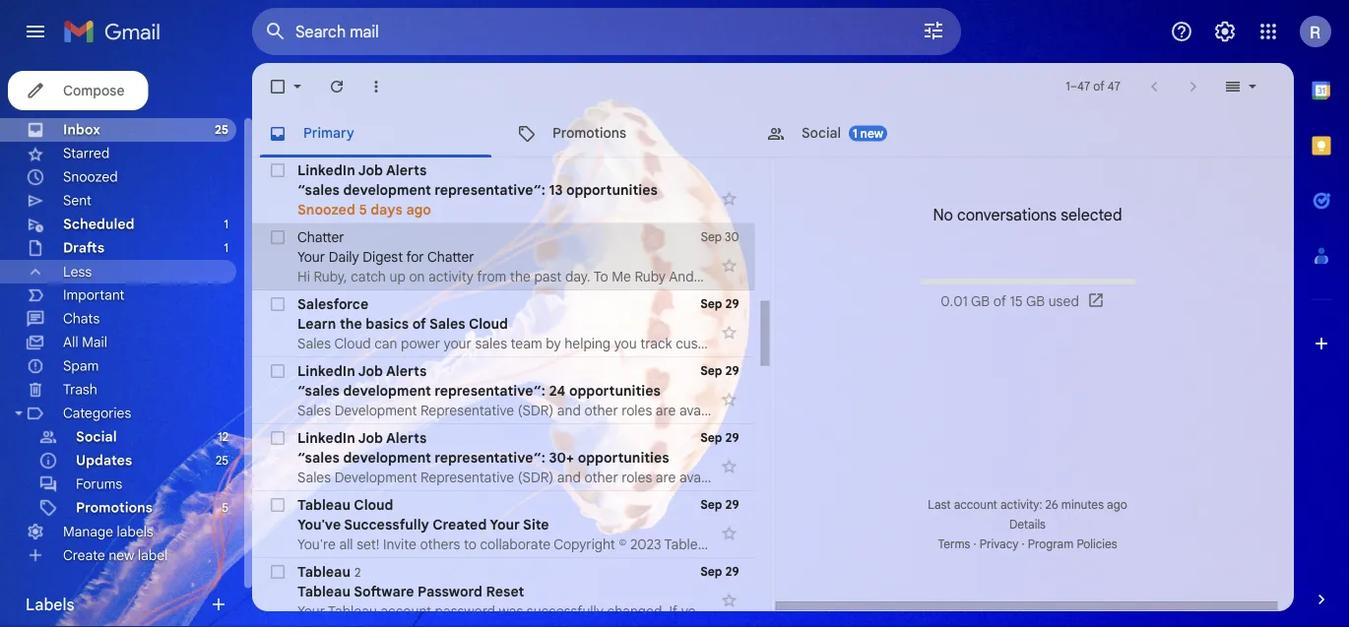 Task type: vqa. For each thing, say whether or not it's contained in the screenshot.
29 corresponding to "sales development representative": 30+ opportunities
yes



Task type: locate. For each thing, give the bounding box(es) containing it.
linkedin inside linkedin job alerts "sales development representative": 30+ opportunities sales development representative (sdr) and other roles are available ͏ ͏ ͏ ͏ ͏ ͏ ͏ ͏ ͏ ͏ ͏ ͏ ͏ ͏ ͏ ͏ ͏ ͏ ͏ ͏ ͏ ͏ ͏ ͏ ͏ ͏ ͏ ͏ ͏ ͏ ͏ ͏ ͏ ͏ ͏ ͏ ͏ ͏ ͏ ͏ ͏ ͏ ͏ ͏ ͏ ͏ ͏ ͏ ͏ ͏ ͏ ͏ ͏ ͏ ͏ ͏ ͏ ͏ ͏ ͏ ͏ ͏ ͏ ͏ ͏ ͏
[[297, 429, 355, 447]]

0 vertical spatial 25
[[215, 123, 229, 137]]

are up linkedin job alerts "sales development representative": 30+ opportunities sales development representative (sdr) and other roles are available ͏ ͏ ͏ ͏ ͏ ͏ ͏ ͏ ͏ ͏ ͏ ͏ ͏ ͏ ͏ ͏ ͏ ͏ ͏ ͏ ͏ ͏ ͏ ͏ ͏ ͏ ͏ ͏ ͏ ͏ ͏ ͏ ͏ ͏ ͏ ͏ ͏ ͏ ͏ ͏ ͏ ͏ ͏ ͏ ͏ ͏ ͏ ͏ ͏ ͏ ͏ ͏ ͏ ͏ ͏ ͏ ͏ ͏ ͏ ͏ ͏ ͏ ͏ ͏ ͏ ͏
[[656, 402, 676, 419]]

tableau
[[297, 496, 351, 514], [297, 563, 351, 580], [297, 583, 351, 600]]

None checkbox
[[268, 77, 288, 97], [268, 495, 288, 515], [268, 77, 288, 97], [268, 495, 288, 515]]

spam
[[63, 358, 99, 375]]

0 vertical spatial development
[[335, 402, 417, 419]]

1 horizontal spatial 5
[[359, 201, 367, 218]]

job inside linkedin job alerts "sales development representative": 24 opportunities sales development representative (sdr) and other roles are available ͏ ͏ ͏ ͏ ͏ ͏ ͏ ͏ ͏ ͏ ͏ ͏ ͏ ͏ ͏ ͏ ͏ ͏ ͏ ͏ ͏ ͏ ͏ ͏ ͏ ͏ ͏ ͏ ͏ ͏ ͏ ͏ ͏ ͏ ͏ ͏ ͏ ͏ ͏ ͏ ͏ ͏ ͏ ͏ ͏ ͏ ͏ ͏ ͏ ͏ ͏ ͏ ͏ ͏ ͏ ͏ ͏ ͏ ͏ ͏ ͏ ͏ ͏ ͏ ͏ ͏
[[358, 363, 383, 380]]

None checkbox
[[268, 161, 288, 180], [268, 228, 288, 247], [268, 295, 288, 314], [268, 362, 288, 381], [268, 429, 288, 448], [268, 562, 288, 582], [268, 161, 288, 180], [268, 228, 288, 247], [268, 295, 288, 314], [268, 362, 288, 381], [268, 429, 288, 448], [268, 562, 288, 582]]

2 are from the top
[[656, 469, 676, 486]]

6 row from the top
[[252, 492, 755, 559]]

0 vertical spatial social
[[802, 125, 841, 142]]

sent
[[63, 192, 92, 209]]

development inside linkedin job alerts "sales development representative": 30+ opportunities sales development representative (sdr) and other roles are available ͏ ͏ ͏ ͏ ͏ ͏ ͏ ͏ ͏ ͏ ͏ ͏ ͏ ͏ ͏ ͏ ͏ ͏ ͏ ͏ ͏ ͏ ͏ ͏ ͏ ͏ ͏ ͏ ͏ ͏ ͏ ͏ ͏ ͏ ͏ ͏ ͏ ͏ ͏ ͏ ͏ ͏ ͏ ͏ ͏ ͏ ͏ ͏ ͏ ͏ ͏ ͏ ͏ ͏ ͏ ͏ ͏ ͏ ͏ ͏ ͏ ͏ ͏ ͏ ͏ ͏
[[343, 449, 431, 466]]

sales up tableau cloud
[[297, 469, 331, 486]]

(sdr) inside linkedin job alerts "sales development representative": 30+ opportunities sales development representative (sdr) and other roles are available ͏ ͏ ͏ ͏ ͏ ͏ ͏ ͏ ͏ ͏ ͏ ͏ ͏ ͏ ͏ ͏ ͏ ͏ ͏ ͏ ͏ ͏ ͏ ͏ ͏ ͏ ͏ ͏ ͏ ͏ ͏ ͏ ͏ ͏ ͏ ͏ ͏ ͏ ͏ ͏ ͏ ͏ ͏ ͏ ͏ ͏ ͏ ͏ ͏ ͏ ͏ ͏ ͏ ͏ ͏ ͏ ͏ ͏ ͏ ͏ ͏ ͏ ͏ ͏ ͏ ͏
[[518, 469, 554, 486]]

row containing chatter
[[252, 224, 755, 291]]

2 vertical spatial "sales
[[297, 449, 340, 466]]

0 vertical spatial available
[[680, 402, 734, 419]]

0 vertical spatial representative
[[421, 402, 514, 419]]

0 vertical spatial and
[[557, 402, 581, 419]]

sep 29 for learn the basics of sales cloud
[[701, 297, 739, 312]]

tableau left 2
[[297, 563, 351, 580]]

2 "sales from the top
[[297, 382, 340, 399]]

job inside linkedin job alerts "sales development representative": 30+ opportunities sales development representative (sdr) and other roles are available ͏ ͏ ͏ ͏ ͏ ͏ ͏ ͏ ͏ ͏ ͏ ͏ ͏ ͏ ͏ ͏ ͏ ͏ ͏ ͏ ͏ ͏ ͏ ͏ ͏ ͏ ͏ ͏ ͏ ͏ ͏ ͏ ͏ ͏ ͏ ͏ ͏ ͏ ͏ ͏ ͏ ͏ ͏ ͏ ͏ ͏ ͏ ͏ ͏ ͏ ͏ ͏ ͏ ͏ ͏ ͏ ͏ ͏ ͏ ͏ ͏ ͏ ͏ ͏ ͏ ͏
[[358, 429, 383, 447]]

0 vertical spatial tableau
[[297, 496, 351, 514]]

3 linkedin from the top
[[297, 429, 355, 447]]

reset
[[486, 583, 524, 600]]

sales down 'learn'
[[297, 402, 331, 419]]

row
[[252, 157, 755, 224], [252, 224, 755, 291], [252, 291, 755, 358], [252, 358, 967, 425], [252, 425, 967, 492], [252, 492, 755, 559], [252, 559, 755, 626]]

representative": for 13
[[435, 181, 546, 198]]

ago inside last account activity: 26 minutes ago details terms · privacy · program policies
[[1107, 498, 1127, 513]]

other up linkedin job alerts "sales development representative": 30+ opportunities sales development representative (sdr) and other roles are available ͏ ͏ ͏ ͏ ͏ ͏ ͏ ͏ ͏ ͏ ͏ ͏ ͏ ͏ ͏ ͏ ͏ ͏ ͏ ͏ ͏ ͏ ͏ ͏ ͏ ͏ ͏ ͏ ͏ ͏ ͏ ͏ ͏ ͏ ͏ ͏ ͏ ͏ ͏ ͏ ͏ ͏ ͏ ͏ ͏ ͏ ͏ ͏ ͏ ͏ ͏ ͏ ͏ ͏ ͏ ͏ ͏ ͏ ͏ ͏ ͏ ͏ ͏ ͏ ͏ ͏
[[585, 402, 618, 419]]

1 "sales from the top
[[297, 181, 340, 198]]

refresh image
[[327, 77, 347, 97]]

cloud down your daily digest for chatter link
[[469, 315, 508, 332]]

1 vertical spatial promotions
[[76, 499, 153, 517]]

activity:
[[1000, 498, 1042, 513]]

0 vertical spatial roles
[[622, 402, 652, 419]]

5 29 from the top
[[726, 565, 739, 580]]

(sdr) down 30+
[[518, 469, 554, 486]]

5 inside linkedin job alerts "sales development representative": 13 opportunities snoozed 5 days ago
[[359, 201, 367, 218]]

2 vertical spatial 1
[[224, 241, 229, 256]]

job inside linkedin job alerts "sales development representative": 13 opportunities snoozed 5 days ago
[[358, 162, 383, 179]]

1 sep from the top
[[701, 230, 722, 245]]

alerts for linkedin job alerts "sales development representative": 30+ opportunities sales development representative (sdr) and other roles are available ͏ ͏ ͏ ͏ ͏ ͏ ͏ ͏ ͏ ͏ ͏ ͏ ͏ ͏ ͏ ͏ ͏ ͏ ͏ ͏ ͏ ͏ ͏ ͏ ͏ ͏ ͏ ͏ ͏ ͏ ͏ ͏ ͏ ͏ ͏ ͏ ͏ ͏ ͏ ͏ ͏ ͏ ͏ ͏ ͏ ͏ ͏ ͏ ͏ ͏ ͏ ͏ ͏ ͏ ͏ ͏ ͏ ͏ ͏ ͏ ͏ ͏ ͏ ͏ ͏ ͏
[[386, 429, 427, 447]]

important
[[63, 287, 125, 304]]

1 vertical spatial representative":
[[435, 382, 546, 399]]

alerts inside linkedin job alerts "sales development representative": 30+ opportunities sales development representative (sdr) and other roles are available ͏ ͏ ͏ ͏ ͏ ͏ ͏ ͏ ͏ ͏ ͏ ͏ ͏ ͏ ͏ ͏ ͏ ͏ ͏ ͏ ͏ ͏ ͏ ͏ ͏ ͏ ͏ ͏ ͏ ͏ ͏ ͏ ͏ ͏ ͏ ͏ ͏ ͏ ͏ ͏ ͏ ͏ ͏ ͏ ͏ ͏ ͏ ͏ ͏ ͏ ͏ ͏ ͏ ͏ ͏ ͏ ͏ ͏ ͏ ͏ ͏ ͏ ͏ ͏ ͏ ͏
[[386, 429, 427, 447]]

social left 1 new
[[802, 125, 841, 142]]

2 representative from the top
[[421, 469, 514, 486]]

scheduled
[[63, 216, 135, 233]]

are inside linkedin job alerts "sales development representative": 30+ opportunities sales development representative (sdr) and other roles are available ͏ ͏ ͏ ͏ ͏ ͏ ͏ ͏ ͏ ͏ ͏ ͏ ͏ ͏ ͏ ͏ ͏ ͏ ͏ ͏ ͏ ͏ ͏ ͏ ͏ ͏ ͏ ͏ ͏ ͏ ͏ ͏ ͏ ͏ ͏ ͏ ͏ ͏ ͏ ͏ ͏ ͏ ͏ ͏ ͏ ͏ ͏ ͏ ͏ ͏ ͏ ͏ ͏ ͏ ͏ ͏ ͏ ͏ ͏ ͏ ͏ ͏ ͏ ͏ ͏ ͏
[[656, 469, 676, 486]]

2 development from the top
[[343, 382, 431, 399]]

4 sep from the top
[[701, 431, 722, 446]]

1 (sdr) from the top
[[518, 402, 554, 419]]

29 for tableau software password reset
[[726, 565, 739, 580]]

2 representative": from the top
[[435, 382, 546, 399]]

2 alerts from the top
[[386, 363, 427, 380]]

1 alerts from the top
[[386, 162, 427, 179]]

"sales down 'learn'
[[297, 382, 340, 399]]

create
[[63, 547, 105, 564]]

new
[[861, 126, 884, 141], [109, 547, 134, 564]]

development for linkedin job alerts "sales development representative": 30+ opportunities sales development representative (sdr) and other roles are available ͏ ͏ ͏ ͏ ͏ ͏ ͏ ͏ ͏ ͏ ͏ ͏ ͏ ͏ ͏ ͏ ͏ ͏ ͏ ͏ ͏ ͏ ͏ ͏ ͏ ͏ ͏ ͏ ͏ ͏ ͏ ͏ ͏ ͏ ͏ ͏ ͏ ͏ ͏ ͏ ͏ ͏ ͏ ͏ ͏ ͏ ͏ ͏ ͏ ͏ ͏ ͏ ͏ ͏ ͏ ͏ ͏ ͏ ͏ ͏ ͏ ͏ ͏ ͏ ͏ ͏
[[343, 449, 431, 466]]

opportunities right 24
[[569, 382, 661, 399]]

linkedin job alerts "sales development representative": 13 opportunities snoozed 5 days ago
[[297, 162, 658, 218]]

inbox
[[63, 121, 100, 138]]

you've successfully created your site
[[297, 516, 549, 533]]

learn the basics of sales cloud link
[[297, 314, 712, 354]]

1 horizontal spatial your
[[490, 516, 520, 533]]

privacy
[[979, 537, 1019, 552]]

digest
[[363, 248, 403, 265]]

other inside linkedin job alerts "sales development representative": 30+ opportunities sales development representative (sdr) and other roles are available ͏ ͏ ͏ ͏ ͏ ͏ ͏ ͏ ͏ ͏ ͏ ͏ ͏ ͏ ͏ ͏ ͏ ͏ ͏ ͏ ͏ ͏ ͏ ͏ ͏ ͏ ͏ ͏ ͏ ͏ ͏ ͏ ͏ ͏ ͏ ͏ ͏ ͏ ͏ ͏ ͏ ͏ ͏ ͏ ͏ ͏ ͏ ͏ ͏ ͏ ͏ ͏ ͏ ͏ ͏ ͏ ͏ ͏ ͏ ͏ ͏ ͏ ͏ ͏ ͏ ͏
[[585, 469, 618, 486]]

1 horizontal spatial ·
[[1022, 537, 1025, 552]]

ago right the days
[[406, 201, 431, 218]]

toggle split pane mode image
[[1223, 77, 1243, 97]]

available inside linkedin job alerts "sales development representative": 24 opportunities sales development representative (sdr) and other roles are available ͏ ͏ ͏ ͏ ͏ ͏ ͏ ͏ ͏ ͏ ͏ ͏ ͏ ͏ ͏ ͏ ͏ ͏ ͏ ͏ ͏ ͏ ͏ ͏ ͏ ͏ ͏ ͏ ͏ ͏ ͏ ͏ ͏ ͏ ͏ ͏ ͏ ͏ ͏ ͏ ͏ ͏ ͏ ͏ ͏ ͏ ͏ ͏ ͏ ͏ ͏ ͏ ͏ ͏ ͏ ͏ ͏ ͏ ͏ ͏ ͏ ͏ ͏ ͏ ͏ ͏
[[680, 402, 734, 419]]

1 horizontal spatial ago
[[1107, 498, 1127, 513]]

sales
[[429, 315, 466, 332], [297, 402, 331, 419], [297, 469, 331, 486]]

development up tableau cloud
[[335, 469, 417, 486]]

0 vertical spatial "sales
[[297, 181, 340, 198]]

updates
[[76, 452, 132, 469]]

25 for updates
[[216, 454, 229, 468]]

sep
[[701, 230, 722, 245], [701, 297, 722, 312], [701, 364, 722, 379], [701, 431, 722, 446], [701, 498, 722, 513], [701, 565, 722, 580]]

row up reset
[[252, 492, 755, 559]]

0 horizontal spatial of
[[412, 315, 426, 332]]

labels heading
[[26, 595, 209, 615]]

2 linkedin from the top
[[297, 363, 355, 380]]

linkedin job alerts "sales development representative": 30+ opportunities sales development representative (sdr) and other roles are available ͏ ͏ ͏ ͏ ͏ ͏ ͏ ͏ ͏ ͏ ͏ ͏ ͏ ͏ ͏ ͏ ͏ ͏ ͏ ͏ ͏ ͏ ͏ ͏ ͏ ͏ ͏ ͏ ͏ ͏ ͏ ͏ ͏ ͏ ͏ ͏ ͏ ͏ ͏ ͏ ͏ ͏ ͏ ͏ ͏ ͏ ͏ ͏ ͏ ͏ ͏ ͏ ͏ ͏ ͏ ͏ ͏ ͏ ͏ ͏ ͏ ͏ ͏ ͏ ͏ ͏
[[297, 429, 967, 486]]

3 "sales from the top
[[297, 449, 340, 466]]

sep 29 for tableau software password reset
[[701, 565, 739, 580]]

"sales down primary
[[297, 181, 340, 198]]

2 · from the left
[[1022, 537, 1025, 552]]

are for "sales development representative": 24 opportunities
[[656, 402, 676, 419]]

other
[[585, 402, 618, 419], [585, 469, 618, 486]]

roles
[[622, 402, 652, 419], [622, 469, 652, 486]]

social down categories link at the bottom left
[[76, 429, 117, 446]]

alerts for linkedin job alerts "sales development representative": 24 opportunities sales development representative (sdr) and other roles are available ͏ ͏ ͏ ͏ ͏ ͏ ͏ ͏ ͏ ͏ ͏ ͏ ͏ ͏ ͏ ͏ ͏ ͏ ͏ ͏ ͏ ͏ ͏ ͏ ͏ ͏ ͏ ͏ ͏ ͏ ͏ ͏ ͏ ͏ ͏ ͏ ͏ ͏ ͏ ͏ ͏ ͏ ͏ ͏ ͏ ͏ ͏ ͏ ͏ ͏ ͏ ͏ ͏ ͏ ͏ ͏ ͏ ͏ ͏ ͏ ͏ ͏ ͏ ͏ ͏ ͏
[[386, 363, 427, 380]]

details
[[1009, 518, 1046, 532]]

1 vertical spatial chatter
[[427, 248, 474, 265]]

roles down linkedin job alerts "sales development representative": 24 opportunities sales development representative (sdr) and other roles are available ͏ ͏ ͏ ͏ ͏ ͏ ͏ ͏ ͏ ͏ ͏ ͏ ͏ ͏ ͏ ͏ ͏ ͏ ͏ ͏ ͏ ͏ ͏ ͏ ͏ ͏ ͏ ͏ ͏ ͏ ͏ ͏ ͏ ͏ ͏ ͏ ͏ ͏ ͏ ͏ ͏ ͏ ͏ ͏ ͏ ͏ ͏ ͏ ͏ ͏ ͏ ͏ ͏ ͏ ͏ ͏ ͏ ͏ ͏ ͏ ͏ ͏ ͏ ͏ ͏ ͏
[[622, 469, 652, 486]]

1 sep 29 from the top
[[701, 297, 739, 312]]

0 horizontal spatial ·
[[973, 537, 976, 552]]

1 row from the top
[[252, 157, 755, 224]]

representative up created
[[421, 469, 514, 486]]

linkedin down 'learn'
[[297, 363, 355, 380]]

2 and from the top
[[557, 469, 581, 486]]

1 tableau from the top
[[297, 496, 351, 514]]

1 vertical spatial sales
[[297, 402, 331, 419]]

sales inside linkedin job alerts "sales development representative": 24 opportunities sales development representative (sdr) and other roles are available ͏ ͏ ͏ ͏ ͏ ͏ ͏ ͏ ͏ ͏ ͏ ͏ ͏ ͏ ͏ ͏ ͏ ͏ ͏ ͏ ͏ ͏ ͏ ͏ ͏ ͏ ͏ ͏ ͏ ͏ ͏ ͏ ͏ ͏ ͏ ͏ ͏ ͏ ͏ ͏ ͏ ͏ ͏ ͏ ͏ ͏ ͏ ͏ ͏ ͏ ͏ ͏ ͏ ͏ ͏ ͏ ͏ ͏ ͏ ͏ ͏ ͏ ͏ ͏ ͏ ͏
[[297, 402, 331, 419]]

7 row from the top
[[252, 559, 755, 626]]

1 vertical spatial your
[[490, 516, 520, 533]]

1 horizontal spatial promotions
[[553, 125, 627, 142]]

0 horizontal spatial 5
[[222, 501, 229, 516]]

for
[[406, 248, 424, 265]]

settings image
[[1214, 20, 1237, 43]]

·
[[973, 537, 976, 552], [1022, 537, 1025, 552]]

1 development from the top
[[343, 181, 431, 198]]

1 development from the top
[[335, 402, 417, 419]]

0 vertical spatial promotions
[[553, 125, 627, 142]]

2 job from the top
[[358, 363, 383, 380]]

other down linkedin job alerts "sales development representative": 24 opportunities sales development representative (sdr) and other roles are available ͏ ͏ ͏ ͏ ͏ ͏ ͏ ͏ ͏ ͏ ͏ ͏ ͏ ͏ ͏ ͏ ͏ ͏ ͏ ͏ ͏ ͏ ͏ ͏ ͏ ͏ ͏ ͏ ͏ ͏ ͏ ͏ ͏ ͏ ͏ ͏ ͏ ͏ ͏ ͏ ͏ ͏ ͏ ͏ ͏ ͏ ͏ ͏ ͏ ͏ ͏ ͏ ͏ ͏ ͏ ͏ ͏ ͏ ͏ ͏ ͏ ͏ ͏ ͏ ͏ ͏
[[585, 469, 618, 486]]

(sdr) inside linkedin job alerts "sales development representative": 24 opportunities sales development representative (sdr) and other roles are available ͏ ͏ ͏ ͏ ͏ ͏ ͏ ͏ ͏ ͏ ͏ ͏ ͏ ͏ ͏ ͏ ͏ ͏ ͏ ͏ ͏ ͏ ͏ ͏ ͏ ͏ ͏ ͏ ͏ ͏ ͏ ͏ ͏ ͏ ͏ ͏ ͏ ͏ ͏ ͏ ͏ ͏ ͏ ͏ ͏ ͏ ͏ ͏ ͏ ͏ ͏ ͏ ͏ ͏ ͏ ͏ ͏ ͏ ͏ ͏ ͏ ͏ ͏ ͏ ͏ ͏
[[518, 402, 554, 419]]

1
[[853, 126, 858, 141], [224, 217, 229, 232], [224, 241, 229, 256]]

representative": left 13
[[435, 181, 546, 198]]

1 vertical spatial other
[[585, 469, 618, 486]]

cloud up successfully
[[354, 496, 393, 514]]

roles inside linkedin job alerts "sales development representative": 30+ opportunities sales development representative (sdr) and other roles are available ͏ ͏ ͏ ͏ ͏ ͏ ͏ ͏ ͏ ͏ ͏ ͏ ͏ ͏ ͏ ͏ ͏ ͏ ͏ ͏ ͏ ͏ ͏ ͏ ͏ ͏ ͏ ͏ ͏ ͏ ͏ ͏ ͏ ͏ ͏ ͏ ͏ ͏ ͏ ͏ ͏ ͏ ͏ ͏ ͏ ͏ ͏ ͏ ͏ ͏ ͏ ͏ ͏ ͏ ͏ ͏ ͏ ͏ ͏ ͏ ͏ ͏ ͏ ͏ ͏ ͏
[[622, 469, 652, 486]]

2 sep from the top
[[701, 297, 722, 312]]

tableau up you've
[[297, 496, 351, 514]]

starred link
[[63, 145, 110, 162]]

and down 30+
[[557, 469, 581, 486]]

0 vertical spatial chatter
[[297, 229, 344, 246]]

0 vertical spatial ago
[[406, 201, 431, 218]]

0 vertical spatial (sdr)
[[518, 402, 554, 419]]

0 horizontal spatial snoozed
[[63, 168, 118, 186]]

scheduled link
[[63, 216, 135, 233]]

updates link
[[76, 452, 132, 469]]

roles up linkedin job alerts "sales development representative": 30+ opportunities sales development representative (sdr) and other roles are available ͏ ͏ ͏ ͏ ͏ ͏ ͏ ͏ ͏ ͏ ͏ ͏ ͏ ͏ ͏ ͏ ͏ ͏ ͏ ͏ ͏ ͏ ͏ ͏ ͏ ͏ ͏ ͏ ͏ ͏ ͏ ͏ ͏ ͏ ͏ ͏ ͏ ͏ ͏ ͏ ͏ ͏ ͏ ͏ ͏ ͏ ͏ ͏ ͏ ͏ ͏ ͏ ͏ ͏ ͏ ͏ ͏ ͏ ͏ ͏ ͏ ͏ ͏ ͏ ͏ ͏
[[622, 402, 652, 419]]

30+
[[549, 449, 574, 466]]

representative inside linkedin job alerts "sales development representative": 24 opportunities sales development representative (sdr) and other roles are available ͏ ͏ ͏ ͏ ͏ ͏ ͏ ͏ ͏ ͏ ͏ ͏ ͏ ͏ ͏ ͏ ͏ ͏ ͏ ͏ ͏ ͏ ͏ ͏ ͏ ͏ ͏ ͏ ͏ ͏ ͏ ͏ ͏ ͏ ͏ ͏ ͏ ͏ ͏ ͏ ͏ ͏ ͏ ͏ ͏ ͏ ͏ ͏ ͏ ͏ ͏ ͏ ͏ ͏ ͏ ͏ ͏ ͏ ͏ ͏ ͏ ͏ ͏ ͏ ͏ ͏
[[421, 402, 514, 419]]

representative
[[421, 402, 514, 419], [421, 469, 514, 486]]

created
[[433, 516, 487, 533]]

representative":
[[435, 181, 546, 198], [435, 382, 546, 399], [435, 449, 546, 466]]

1 horizontal spatial cloud
[[469, 315, 508, 332]]

gb right 0.01 on the right of the page
[[971, 293, 990, 310]]

promotions up manage labels link
[[76, 499, 153, 517]]

0 vertical spatial representative":
[[435, 181, 546, 198]]

less button
[[0, 260, 236, 284]]

social
[[802, 125, 841, 142], [76, 429, 117, 446]]

1 vertical spatial alerts
[[386, 363, 427, 380]]

3 sep 29 from the top
[[701, 431, 739, 446]]

row up linkedin job alerts "sales development representative": 30+ opportunities sales development representative (sdr) and other roles are available ͏ ͏ ͏ ͏ ͏ ͏ ͏ ͏ ͏ ͏ ͏ ͏ ͏ ͏ ͏ ͏ ͏ ͏ ͏ ͏ ͏ ͏ ͏ ͏ ͏ ͏ ͏ ͏ ͏ ͏ ͏ ͏ ͏ ͏ ͏ ͏ ͏ ͏ ͏ ͏ ͏ ͏ ͏ ͏ ͏ ͏ ͏ ͏ ͏ ͏ ͏ ͏ ͏ ͏ ͏ ͏ ͏ ͏ ͏ ͏ ͏ ͏ ͏ ͏ ͏ ͏
[[252, 358, 967, 425]]

0 horizontal spatial chatter
[[297, 229, 344, 246]]

0 vertical spatial linkedin
[[297, 162, 355, 179]]

1 vertical spatial and
[[557, 469, 581, 486]]

and inside linkedin job alerts "sales development representative": 30+ opportunities sales development representative (sdr) and other roles are available ͏ ͏ ͏ ͏ ͏ ͏ ͏ ͏ ͏ ͏ ͏ ͏ ͏ ͏ ͏ ͏ ͏ ͏ ͏ ͏ ͏ ͏ ͏ ͏ ͏ ͏ ͏ ͏ ͏ ͏ ͏ ͏ ͏ ͏ ͏ ͏ ͏ ͏ ͏ ͏ ͏ ͏ ͏ ͏ ͏ ͏ ͏ ͏ ͏ ͏ ͏ ͏ ͏ ͏ ͏ ͏ ͏ ͏ ͏ ͏ ͏ ͏ ͏ ͏ ͏ ͏
[[557, 469, 581, 486]]

gb
[[971, 293, 990, 310], [1026, 293, 1045, 310]]

1 vertical spatial development
[[343, 382, 431, 399]]

cloud
[[469, 315, 508, 332], [354, 496, 393, 514]]

1 linkedin from the top
[[297, 162, 355, 179]]

sep 29 for "sales development representative": 24 opportunities
[[701, 364, 739, 379]]

2 row from the top
[[252, 224, 755, 291]]

linkedin inside linkedin job alerts "sales development representative": 24 opportunities sales development representative (sdr) and other roles are available ͏ ͏ ͏ ͏ ͏ ͏ ͏ ͏ ͏ ͏ ͏ ͏ ͏ ͏ ͏ ͏ ͏ ͏ ͏ ͏ ͏ ͏ ͏ ͏ ͏ ͏ ͏ ͏ ͏ ͏ ͏ ͏ ͏ ͏ ͏ ͏ ͏ ͏ ͏ ͏ ͏ ͏ ͏ ͏ ͏ ͏ ͏ ͏ ͏ ͏ ͏ ͏ ͏ ͏ ͏ ͏ ͏ ͏ ͏ ͏ ͏ ͏ ͏ ͏ ͏ ͏
[[297, 363, 355, 380]]

roles for "sales development representative": 24 opportunities
[[622, 402, 652, 419]]

development
[[343, 181, 431, 198], [343, 382, 431, 399], [343, 449, 431, 466]]

(sdr) for 24
[[518, 402, 554, 419]]

ago right 'minutes'
[[1107, 498, 1127, 513]]

row down linkedin job alerts "sales development representative": 24 opportunities sales development representative (sdr) and other roles are available ͏ ͏ ͏ ͏ ͏ ͏ ͏ ͏ ͏ ͏ ͏ ͏ ͏ ͏ ͏ ͏ ͏ ͏ ͏ ͏ ͏ ͏ ͏ ͏ ͏ ͏ ͏ ͏ ͏ ͏ ͏ ͏ ͏ ͏ ͏ ͏ ͏ ͏ ͏ ͏ ͏ ͏ ͏ ͏ ͏ ͏ ͏ ͏ ͏ ͏ ͏ ͏ ͏ ͏ ͏ ͏ ͏ ͏ ͏ ͏ ͏ ͏ ͏ ͏ ͏ ͏
[[252, 425, 967, 492]]

1 vertical spatial of
[[412, 315, 426, 332]]

25
[[215, 123, 229, 137], [216, 454, 229, 468]]

"sales inside linkedin job alerts "sales development representative": 13 opportunities snoozed 5 days ago
[[297, 181, 340, 198]]

0 vertical spatial snoozed
[[63, 168, 118, 186]]

ago inside linkedin job alerts "sales development representative": 13 opportunities snoozed 5 days ago
[[406, 201, 431, 218]]

1 29 from the top
[[726, 297, 739, 312]]

1 vertical spatial 5
[[222, 501, 229, 516]]

5 inside labels navigation
[[222, 501, 229, 516]]

chatter right for
[[427, 248, 474, 265]]

Search mail text field
[[296, 22, 867, 41]]

development inside linkedin job alerts "sales development representative": 24 opportunities sales development representative (sdr) and other roles are available ͏ ͏ ͏ ͏ ͏ ͏ ͏ ͏ ͏ ͏ ͏ ͏ ͏ ͏ ͏ ͏ ͏ ͏ ͏ ͏ ͏ ͏ ͏ ͏ ͏ ͏ ͏ ͏ ͏ ͏ ͏ ͏ ͏ ͏ ͏ ͏ ͏ ͏ ͏ ͏ ͏ ͏ ͏ ͏ ͏ ͏ ͏ ͏ ͏ ͏ ͏ ͏ ͏ ͏ ͏ ͏ ͏ ͏ ͏ ͏ ͏ ͏ ͏ ͏ ͏ ͏
[[335, 402, 417, 419]]

available for "sales development representative": 30+ opportunities
[[680, 469, 734, 486]]

development for linkedin job alerts "sales development representative": 13 opportunities snoozed 5 days ago
[[343, 181, 431, 198]]

1 vertical spatial snoozed
[[297, 201, 355, 218]]

2 vertical spatial tableau
[[297, 583, 351, 600]]

29 for you've successfully created your site
[[726, 498, 739, 513]]

0 horizontal spatial social
[[76, 429, 117, 446]]

0 vertical spatial job
[[358, 162, 383, 179]]

other inside linkedin job alerts "sales development representative": 24 opportunities sales development representative (sdr) and other roles are available ͏ ͏ ͏ ͏ ͏ ͏ ͏ ͏ ͏ ͏ ͏ ͏ ͏ ͏ ͏ ͏ ͏ ͏ ͏ ͏ ͏ ͏ ͏ ͏ ͏ ͏ ͏ ͏ ͏ ͏ ͏ ͏ ͏ ͏ ͏ ͏ ͏ ͏ ͏ ͏ ͏ ͏ ͏ ͏ ͏ ͏ ͏ ͏ ͏ ͏ ͏ ͏ ͏ ͏ ͏ ͏ ͏ ͏ ͏ ͏ ͏ ͏ ͏ ͏ ͏ ͏
[[585, 402, 618, 419]]

0 vertical spatial sales
[[429, 315, 466, 332]]

row down your daily digest for chatter link
[[252, 291, 755, 358]]

1 vertical spatial roles
[[622, 469, 652, 486]]

1 vertical spatial development
[[335, 469, 417, 486]]

linkedin down primary
[[297, 162, 355, 179]]

· down details link
[[1022, 537, 1025, 552]]

your daily digest for chatter link
[[297, 247, 712, 287]]

your left the 'site'
[[490, 516, 520, 533]]

0.01 gb of 15 gb used
[[940, 293, 1079, 310]]

2 roles from the top
[[622, 469, 652, 486]]

3 job from the top
[[358, 429, 383, 447]]

labels navigation
[[0, 63, 252, 627]]

0 vertical spatial cloud
[[469, 315, 508, 332]]

less
[[63, 263, 92, 280]]

1 representative from the top
[[421, 402, 514, 419]]

3 alerts from the top
[[386, 429, 427, 447]]

3 row from the top
[[252, 291, 755, 358]]

30
[[725, 230, 739, 245]]

5 sep from the top
[[701, 498, 722, 513]]

of left 15
[[993, 293, 1006, 310]]

0 vertical spatial 1
[[853, 126, 858, 141]]

0 vertical spatial other
[[585, 402, 618, 419]]

alerts inside linkedin job alerts "sales development representative": 13 opportunities snoozed 5 days ago
[[386, 162, 427, 179]]

row containing salesforce
[[252, 291, 755, 358]]

4 sep 29 from the top
[[701, 498, 739, 513]]

· right terms link on the right
[[973, 537, 976, 552]]

2 (sdr) from the top
[[518, 469, 554, 486]]

representative": for 30+
[[435, 449, 546, 466]]

snoozed up daily at the left top of the page
[[297, 201, 355, 218]]

2 development from the top
[[335, 469, 417, 486]]

row down linkedin job alerts "sales development representative": 13 opportunities snoozed 5 days ago at the left top of the page
[[252, 224, 755, 291]]

1 vertical spatial (sdr)
[[518, 469, 554, 486]]

development for linkedin job alerts "sales development representative": 24 opportunities sales development representative (sdr) and other roles are available ͏ ͏ ͏ ͏ ͏ ͏ ͏ ͏ ͏ ͏ ͏ ͏ ͏ ͏ ͏ ͏ ͏ ͏ ͏ ͏ ͏ ͏ ͏ ͏ ͏ ͏ ͏ ͏ ͏ ͏ ͏ ͏ ͏ ͏ ͏ ͏ ͏ ͏ ͏ ͏ ͏ ͏ ͏ ͏ ͏ ͏ ͏ ͏ ͏ ͏ ͏ ͏ ͏ ͏ ͏ ͏ ͏ ͏ ͏ ͏ ͏ ͏ ͏ ͏ ͏ ͏
[[335, 402, 417, 419]]

2 available from the top
[[680, 469, 734, 486]]

categories
[[63, 405, 131, 422]]

opportunities right 13
[[566, 181, 658, 198]]

job for linkedin job alerts "sales development representative": 24 opportunities sales development representative (sdr) and other roles are available ͏ ͏ ͏ ͏ ͏ ͏ ͏ ͏ ͏ ͏ ͏ ͏ ͏ ͏ ͏ ͏ ͏ ͏ ͏ ͏ ͏ ͏ ͏ ͏ ͏ ͏ ͏ ͏ ͏ ͏ ͏ ͏ ͏ ͏ ͏ ͏ ͏ ͏ ͏ ͏ ͏ ͏ ͏ ͏ ͏ ͏ ͏ ͏ ͏ ͏ ͏ ͏ ͏ ͏ ͏ ͏ ͏ ͏ ͏ ͏ ͏ ͏ ͏ ͏ ͏ ͏
[[358, 363, 383, 380]]

development down basics
[[343, 382, 431, 399]]

0 horizontal spatial ago
[[406, 201, 431, 218]]

1 vertical spatial "sales
[[297, 382, 340, 399]]

roles inside linkedin job alerts "sales development representative": 24 opportunities sales development representative (sdr) and other roles are available ͏ ͏ ͏ ͏ ͏ ͏ ͏ ͏ ͏ ͏ ͏ ͏ ͏ ͏ ͏ ͏ ͏ ͏ ͏ ͏ ͏ ͏ ͏ ͏ ͏ ͏ ͏ ͏ ͏ ͏ ͏ ͏ ͏ ͏ ͏ ͏ ͏ ͏ ͏ ͏ ͏ ͏ ͏ ͏ ͏ ͏ ͏ ͏ ͏ ͏ ͏ ͏ ͏ ͏ ͏ ͏ ͏ ͏ ͏ ͏ ͏ ͏ ͏ ͏ ͏ ͏
[[622, 402, 652, 419]]

5 sep 29 from the top
[[701, 565, 739, 580]]

2 tableau from the top
[[297, 563, 351, 580]]

opportunities inside linkedin job alerts "sales development representative": 24 opportunities sales development representative (sdr) and other roles are available ͏ ͏ ͏ ͏ ͏ ͏ ͏ ͏ ͏ ͏ ͏ ͏ ͏ ͏ ͏ ͏ ͏ ͏ ͏ ͏ ͏ ͏ ͏ ͏ ͏ ͏ ͏ ͏ ͏ ͏ ͏ ͏ ͏ ͏ ͏ ͏ ͏ ͏ ͏ ͏ ͏ ͏ ͏ ͏ ͏ ͏ ͏ ͏ ͏ ͏ ͏ ͏ ͏ ͏ ͏ ͏ ͏ ͏ ͏ ͏ ͏ ͏ ͏ ͏ ͏ ͏
[[569, 382, 661, 399]]

2 vertical spatial linkedin
[[297, 429, 355, 447]]

0 vertical spatial are
[[656, 402, 676, 419]]

5 left the days
[[359, 201, 367, 218]]

2
[[355, 565, 361, 580]]

1 representative": from the top
[[435, 181, 546, 198]]

roles for "sales development representative": 30+ opportunities
[[622, 469, 652, 486]]

job
[[358, 162, 383, 179], [358, 363, 383, 380], [358, 429, 383, 447]]

starred
[[63, 145, 110, 162]]

snoozed
[[63, 168, 118, 186], [297, 201, 355, 218]]

"sales up tableau cloud
[[297, 449, 340, 466]]

3 representative": from the top
[[435, 449, 546, 466]]

opportunities right 30+
[[578, 449, 669, 466]]

representative": inside linkedin job alerts "sales development representative": 24 opportunities sales development representative (sdr) and other roles are available ͏ ͏ ͏ ͏ ͏ ͏ ͏ ͏ ͏ ͏ ͏ ͏ ͏ ͏ ͏ ͏ ͏ ͏ ͏ ͏ ͏ ͏ ͏ ͏ ͏ ͏ ͏ ͏ ͏ ͏ ͏ ͏ ͏ ͏ ͏ ͏ ͏ ͏ ͏ ͏ ͏ ͏ ͏ ͏ ͏ ͏ ͏ ͏ ͏ ͏ ͏ ͏ ͏ ͏ ͏ ͏ ͏ ͏ ͏ ͏ ͏ ͏ ͏ ͏ ͏ ͏
[[435, 382, 546, 399]]

of right basics
[[412, 315, 426, 332]]

(sdr) down 24
[[518, 402, 554, 419]]

1 vertical spatial job
[[358, 363, 383, 380]]

0 horizontal spatial gb
[[971, 293, 990, 310]]

representative": down learn the basics of sales cloud 'link'
[[435, 382, 546, 399]]

promotions up 13
[[553, 125, 627, 142]]

row down you've successfully created your site link at the bottom of page
[[252, 559, 755, 626]]

"sales
[[297, 181, 340, 198], [297, 382, 340, 399], [297, 449, 340, 466]]

last
[[928, 498, 951, 513]]

2 29 from the top
[[726, 364, 739, 379]]

chatter
[[297, 229, 344, 246], [427, 248, 474, 265]]

5 down '12' in the left bottom of the page
[[222, 501, 229, 516]]

tab list
[[1294, 63, 1350, 557], [252, 110, 1294, 158]]

sales for linkedin job alerts "sales development representative": 24 opportunities sales development representative (sdr) and other roles are available ͏ ͏ ͏ ͏ ͏ ͏ ͏ ͏ ͏ ͏ ͏ ͏ ͏ ͏ ͏ ͏ ͏ ͏ ͏ ͏ ͏ ͏ ͏ ͏ ͏ ͏ ͏ ͏ ͏ ͏ ͏ ͏ ͏ ͏ ͏ ͏ ͏ ͏ ͏ ͏ ͏ ͏ ͏ ͏ ͏ ͏ ͏ ͏ ͏ ͏ ͏ ͏ ͏ ͏ ͏ ͏ ͏ ͏ ͏ ͏ ͏ ͏ ͏ ͏ ͏ ͏
[[297, 402, 331, 419]]

1 horizontal spatial snoozed
[[297, 201, 355, 218]]

"sales inside linkedin job alerts "sales development representative": 30+ opportunities sales development representative (sdr) and other roles are available ͏ ͏ ͏ ͏ ͏ ͏ ͏ ͏ ͏ ͏ ͏ ͏ ͏ ͏ ͏ ͏ ͏ ͏ ͏ ͏ ͏ ͏ ͏ ͏ ͏ ͏ ͏ ͏ ͏ ͏ ͏ ͏ ͏ ͏ ͏ ͏ ͏ ͏ ͏ ͏ ͏ ͏ ͏ ͏ ͏ ͏ ͏ ͏ ͏ ͏ ͏ ͏ ͏ ͏ ͏ ͏ ͏ ͏ ͏ ͏ ͏ ͏ ͏ ͏ ͏ ͏
[[297, 449, 340, 466]]

None search field
[[252, 8, 961, 55]]

job for linkedin job alerts "sales development representative": 13 opportunities snoozed 5 days ago
[[358, 162, 383, 179]]

job up tableau cloud
[[358, 429, 383, 447]]

sales inside linkedin job alerts "sales development representative": 30+ opportunities sales development representative (sdr) and other roles are available ͏ ͏ ͏ ͏ ͏ ͏ ͏ ͏ ͏ ͏ ͏ ͏ ͏ ͏ ͏ ͏ ͏ ͏ ͏ ͏ ͏ ͏ ͏ ͏ ͏ ͏ ͏ ͏ ͏ ͏ ͏ ͏ ͏ ͏ ͏ ͏ ͏ ͏ ͏ ͏ ͏ ͏ ͏ ͏ ͏ ͏ ͏ ͏ ͏ ͏ ͏ ͏ ͏ ͏ ͏ ͏ ͏ ͏ ͏ ͏ ͏ ͏ ͏ ͏ ͏ ͏
[[297, 469, 331, 486]]

2 sep 29 from the top
[[701, 364, 739, 379]]

development inside linkedin job alerts "sales development representative": 30+ opportunities sales development representative (sdr) and other roles are available ͏ ͏ ͏ ͏ ͏ ͏ ͏ ͏ ͏ ͏ ͏ ͏ ͏ ͏ ͏ ͏ ͏ ͏ ͏ ͏ ͏ ͏ ͏ ͏ ͏ ͏ ͏ ͏ ͏ ͏ ͏ ͏ ͏ ͏ ͏ ͏ ͏ ͏ ͏ ͏ ͏ ͏ ͏ ͏ ͏ ͏ ͏ ͏ ͏ ͏ ͏ ͏ ͏ ͏ ͏ ͏ ͏ ͏ ͏ ͏ ͏ ͏ ͏ ͏ ͏ ͏
[[335, 469, 417, 486]]

are down linkedin job alerts "sales development representative": 24 opportunities sales development representative (sdr) and other roles are available ͏ ͏ ͏ ͏ ͏ ͏ ͏ ͏ ͏ ͏ ͏ ͏ ͏ ͏ ͏ ͏ ͏ ͏ ͏ ͏ ͏ ͏ ͏ ͏ ͏ ͏ ͏ ͏ ͏ ͏ ͏ ͏ ͏ ͏ ͏ ͏ ͏ ͏ ͏ ͏ ͏ ͏ ͏ ͏ ͏ ͏ ͏ ͏ ͏ ͏ ͏ ͏ ͏ ͏ ͏ ͏ ͏ ͏ ͏ ͏ ͏ ͏ ͏ ͏ ͏ ͏
[[656, 469, 676, 486]]

linkedin for linkedin job alerts "sales development representative": 13 opportunities snoozed 5 days ago
[[297, 162, 355, 179]]

0 horizontal spatial new
[[109, 547, 134, 564]]

representative for 30+
[[421, 469, 514, 486]]

1 vertical spatial available
[[680, 469, 734, 486]]

gb right 15
[[1026, 293, 1045, 310]]

linkedin up tableau cloud
[[297, 429, 355, 447]]

1 vertical spatial are
[[656, 469, 676, 486]]

2 vertical spatial representative":
[[435, 449, 546, 466]]

2 vertical spatial opportunities
[[578, 449, 669, 466]]

development up the days
[[343, 181, 431, 198]]

0 vertical spatial opportunities
[[566, 181, 658, 198]]

1 are from the top
[[656, 402, 676, 419]]

representative": inside linkedin job alerts "sales development representative": 13 opportunities snoozed 5 days ago
[[435, 181, 546, 198]]

3 tableau from the top
[[297, 583, 351, 600]]

more image
[[366, 77, 386, 97]]

and
[[557, 402, 581, 419], [557, 469, 581, 486]]

0 horizontal spatial your
[[297, 248, 325, 265]]

sep for your daily digest for chatter
[[701, 230, 722, 245]]

alerts inside linkedin job alerts "sales development representative": 24 opportunities sales development representative (sdr) and other roles are available ͏ ͏ ͏ ͏ ͏ ͏ ͏ ͏ ͏ ͏ ͏ ͏ ͏ ͏ ͏ ͏ ͏ ͏ ͏ ͏ ͏ ͏ ͏ ͏ ͏ ͏ ͏ ͏ ͏ ͏ ͏ ͏ ͏ ͏ ͏ ͏ ͏ ͏ ͏ ͏ ͏ ͏ ͏ ͏ ͏ ͏ ͏ ͏ ͏ ͏ ͏ ͏ ͏ ͏ ͏ ͏ ͏ ͏ ͏ ͏ ͏ ͏ ͏ ͏ ͏ ͏
[[386, 363, 427, 380]]

your left daily at the left top of the page
[[297, 248, 325, 265]]

1 job from the top
[[358, 162, 383, 179]]

all
[[63, 334, 78, 351]]

linkedin inside linkedin job alerts "sales development representative": 13 opportunities snoozed 5 days ago
[[297, 162, 355, 179]]

program policies link
[[1028, 537, 1117, 552]]

sep 29 for you've successfully created your site
[[701, 498, 739, 513]]

1 vertical spatial 25
[[216, 454, 229, 468]]

job down basics
[[358, 363, 383, 380]]

development inside linkedin job alerts "sales development representative": 13 opportunities snoozed 5 days ago
[[343, 181, 431, 198]]

1 vertical spatial tableau
[[297, 563, 351, 580]]

1 gb from the left
[[971, 293, 990, 310]]

opportunities for 30+
[[578, 449, 669, 466]]

tableau down tableau 2
[[297, 583, 351, 600]]

sales right basics
[[429, 315, 466, 332]]

mail
[[82, 334, 107, 351]]

0 vertical spatial your
[[297, 248, 325, 265]]

5
[[359, 201, 367, 218], [222, 501, 229, 516]]

1 and from the top
[[557, 402, 581, 419]]

alerts
[[386, 162, 427, 179], [386, 363, 427, 380], [386, 429, 427, 447]]

1 available from the top
[[680, 402, 734, 419]]

1 vertical spatial 1
[[224, 217, 229, 232]]

representative": left 30+
[[435, 449, 546, 466]]

alerts down learn the basics of sales cloud
[[386, 363, 427, 380]]

"sales inside linkedin job alerts "sales development representative": 24 opportunities sales development representative (sdr) and other roles are available ͏ ͏ ͏ ͏ ͏ ͏ ͏ ͏ ͏ ͏ ͏ ͏ ͏ ͏ ͏ ͏ ͏ ͏ ͏ ͏ ͏ ͏ ͏ ͏ ͏ ͏ ͏ ͏ ͏ ͏ ͏ ͏ ͏ ͏ ͏ ͏ ͏ ͏ ͏ ͏ ͏ ͏ ͏ ͏ ͏ ͏ ͏ ͏ ͏ ͏ ͏ ͏ ͏ ͏ ͏ ͏ ͏ ͏ ͏ ͏ ͏ ͏ ͏ ͏ ͏ ͏
[[297, 382, 340, 399]]

row up your daily digest for chatter link
[[252, 157, 755, 224]]

2 vertical spatial sales
[[297, 469, 331, 486]]

sales inside 'link'
[[429, 315, 466, 332]]

development up tableau cloud
[[343, 449, 431, 466]]

1 vertical spatial linkedin
[[297, 363, 355, 380]]

0 horizontal spatial cloud
[[354, 496, 393, 514]]

2 vertical spatial job
[[358, 429, 383, 447]]

available inside linkedin job alerts "sales development representative": 30+ opportunities sales development representative (sdr) and other roles are available ͏ ͏ ͏ ͏ ͏ ͏ ͏ ͏ ͏ ͏ ͏ ͏ ͏ ͏ ͏ ͏ ͏ ͏ ͏ ͏ ͏ ͏ ͏ ͏ ͏ ͏ ͏ ͏ ͏ ͏ ͏ ͏ ͏ ͏ ͏ ͏ ͏ ͏ ͏ ͏ ͏ ͏ ͏ ͏ ͏ ͏ ͏ ͏ ͏ ͏ ͏ ͏ ͏ ͏ ͏ ͏ ͏ ͏ ͏ ͏ ͏ ͏ ͏ ͏ ͏ ͏
[[680, 469, 734, 486]]

sep for you've successfully created your site
[[701, 498, 722, 513]]

1 vertical spatial opportunities
[[569, 382, 661, 399]]

other for 24
[[585, 402, 618, 419]]

of inside 'link'
[[412, 315, 426, 332]]

1 vertical spatial social
[[76, 429, 117, 446]]

representative for 24
[[421, 402, 514, 419]]

opportunities inside linkedin job alerts "sales development representative": 30+ opportunities sales development representative (sdr) and other roles are available ͏ ͏ ͏ ͏ ͏ ͏ ͏ ͏ ͏ ͏ ͏ ͏ ͏ ͏ ͏ ͏ ͏ ͏ ͏ ͏ ͏ ͏ ͏ ͏ ͏ ͏ ͏ ͏ ͏ ͏ ͏ ͏ ͏ ͏ ͏ ͏ ͏ ͏ ͏ ͏ ͏ ͏ ͏ ͏ ͏ ͏ ͏ ͏ ͏ ͏ ͏ ͏ ͏ ͏ ͏ ͏ ͏ ͏ ͏ ͏ ͏ ͏ ͏ ͏ ͏ ͏
[[578, 449, 669, 466]]

linkedin
[[297, 162, 355, 179], [297, 363, 355, 380], [297, 429, 355, 447]]

0 vertical spatial new
[[861, 126, 884, 141]]

0 vertical spatial 5
[[359, 201, 367, 218]]

social link
[[76, 429, 117, 446]]

2 other from the top
[[585, 469, 618, 486]]

0 vertical spatial of
[[993, 293, 1006, 310]]

snoozed down starred at top left
[[63, 168, 118, 186]]

1 horizontal spatial social
[[802, 125, 841, 142]]

drafts link
[[63, 239, 105, 257]]

are inside linkedin job alerts "sales development representative": 24 opportunities sales development representative (sdr) and other roles are available ͏ ͏ ͏ ͏ ͏ ͏ ͏ ͏ ͏ ͏ ͏ ͏ ͏ ͏ ͏ ͏ ͏ ͏ ͏ ͏ ͏ ͏ ͏ ͏ ͏ ͏ ͏ ͏ ͏ ͏ ͏ ͏ ͏ ͏ ͏ ͏ ͏ ͏ ͏ ͏ ͏ ͏ ͏ ͏ ͏ ͏ ͏ ͏ ͏ ͏ ͏ ͏ ͏ ͏ ͏ ͏ ͏ ͏ ͏ ͏ ͏ ͏ ͏ ͏ ͏ ͏
[[656, 402, 676, 419]]

alerts up you've successfully created your site at the left
[[386, 429, 427, 447]]

label
[[138, 547, 168, 564]]

development
[[335, 402, 417, 419], [335, 469, 417, 486]]

alerts up the days
[[386, 162, 427, 179]]

1 horizontal spatial gb
[[1026, 293, 1045, 310]]

opportunities for 24
[[569, 382, 661, 399]]

development inside linkedin job alerts "sales development representative": 24 opportunities sales development representative (sdr) and other roles are available ͏ ͏ ͏ ͏ ͏ ͏ ͏ ͏ ͏ ͏ ͏ ͏ ͏ ͏ ͏ ͏ ͏ ͏ ͏ ͏ ͏ ͏ ͏ ͏ ͏ ͏ ͏ ͏ ͏ ͏ ͏ ͏ ͏ ͏ ͏ ͏ ͏ ͏ ͏ ͏ ͏ ͏ ͏ ͏ ͏ ͏ ͏ ͏ ͏ ͏ ͏ ͏ ͏ ͏ ͏ ͏ ͏ ͏ ͏ ͏ ͏ ͏ ͏ ͏ ͏ ͏
[[343, 382, 431, 399]]

24
[[549, 382, 566, 399]]

snoozed inside labels navigation
[[63, 168, 118, 186]]

(sdr) for 30+
[[518, 469, 554, 486]]

password
[[418, 583, 483, 600]]

you've
[[297, 516, 341, 533]]

1 other from the top
[[585, 402, 618, 419]]

0 vertical spatial development
[[343, 181, 431, 198]]

1 vertical spatial new
[[109, 547, 134, 564]]

0 vertical spatial alerts
[[386, 162, 427, 179]]

1 vertical spatial representative
[[421, 469, 514, 486]]

representative down learn the basics of sales cloud 'link'
[[421, 402, 514, 419]]

1 vertical spatial ago
[[1107, 498, 1127, 513]]

snoozed link
[[63, 168, 118, 186]]

development down basics
[[335, 402, 417, 419]]

3 29 from the top
[[726, 431, 739, 446]]

opportunities inside linkedin job alerts "sales development representative": 13 opportunities snoozed 5 days ago
[[566, 181, 658, 198]]

and down 24
[[557, 402, 581, 419]]

1 horizontal spatial chatter
[[427, 248, 474, 265]]

2 vertical spatial alerts
[[386, 429, 427, 447]]

6 sep from the top
[[701, 565, 722, 580]]

3 development from the top
[[343, 449, 431, 466]]

chatter up daily at the left top of the page
[[297, 229, 344, 246]]

1 horizontal spatial new
[[861, 126, 884, 141]]

are
[[656, 402, 676, 419], [656, 469, 676, 486]]

4 29 from the top
[[726, 498, 739, 513]]

representative": inside linkedin job alerts "sales development representative": 30+ opportunities sales development representative (sdr) and other roles are available ͏ ͏ ͏ ͏ ͏ ͏ ͏ ͏ ͏ ͏ ͏ ͏ ͏ ͏ ͏ ͏ ͏ ͏ ͏ ͏ ͏ ͏ ͏ ͏ ͏ ͏ ͏ ͏ ͏ ͏ ͏ ͏ ͏ ͏ ͏ ͏ ͏ ͏ ͏ ͏ ͏ ͏ ͏ ͏ ͏ ͏ ͏ ͏ ͏ ͏ ͏ ͏ ͏ ͏ ͏ ͏ ͏ ͏ ͏ ͏ ͏ ͏ ͏ ͏ ͏ ͏
[[435, 449, 546, 466]]

3 sep from the top
[[701, 364, 722, 379]]

and inside linkedin job alerts "sales development representative": 24 opportunities sales development representative (sdr) and other roles are available ͏ ͏ ͏ ͏ ͏ ͏ ͏ ͏ ͏ ͏ ͏ ͏ ͏ ͏ ͏ ͏ ͏ ͏ ͏ ͏ ͏ ͏ ͏ ͏ ͏ ͏ ͏ ͏ ͏ ͏ ͏ ͏ ͏ ͏ ͏ ͏ ͏ ͏ ͏ ͏ ͏ ͏ ͏ ͏ ͏ ͏ ͏ ͏ ͏ ͏ ͏ ͏ ͏ ͏ ͏ ͏ ͏ ͏ ͏ ͏ ͏ ͏ ͏ ͏ ͏ ͏
[[557, 402, 581, 419]]

representative inside linkedin job alerts "sales development representative": 30+ opportunities sales development representative (sdr) and other roles are available ͏ ͏ ͏ ͏ ͏ ͏ ͏ ͏ ͏ ͏ ͏ ͏ ͏ ͏ ͏ ͏ ͏ ͏ ͏ ͏ ͏ ͏ ͏ ͏ ͏ ͏ ͏ ͏ ͏ ͏ ͏ ͏ ͏ ͏ ͏ ͏ ͏ ͏ ͏ ͏ ͏ ͏ ͏ ͏ ͏ ͏ ͏ ͏ ͏ ͏ ͏ ͏ ͏ ͏ ͏ ͏ ͏ ͏ ͏ ͏ ͏ ͏ ͏ ͏ ͏ ͏
[[421, 469, 514, 486]]

0 horizontal spatial promotions
[[76, 499, 153, 517]]

linkedin for linkedin job alerts "sales development representative": 24 opportunities sales development representative (sdr) and other roles are available ͏ ͏ ͏ ͏ ͏ ͏ ͏ ͏ ͏ ͏ ͏ ͏ ͏ ͏ ͏ ͏ ͏ ͏ ͏ ͏ ͏ ͏ ͏ ͏ ͏ ͏ ͏ ͏ ͏ ͏ ͏ ͏ ͏ ͏ ͏ ͏ ͏ ͏ ͏ ͏ ͏ ͏ ͏ ͏ ͏ ͏ ͏ ͏ ͏ ͏ ͏ ͏ ͏ ͏ ͏ ͏ ͏ ͏ ͏ ͏ ͏ ͏ ͏ ͏ ͏ ͏
[[297, 363, 355, 380]]

2 vertical spatial development
[[343, 449, 431, 466]]

job down the 'primary' tab
[[358, 162, 383, 179]]

1 roles from the top
[[622, 402, 652, 419]]



Task type: describe. For each thing, give the bounding box(es) containing it.
advanced search options image
[[914, 11, 954, 50]]

chats link
[[63, 310, 100, 328]]

learn the basics of sales cloud
[[297, 315, 508, 332]]

successfully
[[344, 516, 429, 533]]

labels
[[26, 595, 74, 615]]

primary
[[303, 125, 354, 142]]

1 · from the left
[[973, 537, 976, 552]]

1 for scheduled
[[224, 217, 229, 232]]

sent link
[[63, 192, 92, 209]]

linkedin job alerts "sales development representative": 24 opportunities sales development representative (sdr) and other roles are available ͏ ͏ ͏ ͏ ͏ ͏ ͏ ͏ ͏ ͏ ͏ ͏ ͏ ͏ ͏ ͏ ͏ ͏ ͏ ͏ ͏ ͏ ͏ ͏ ͏ ͏ ͏ ͏ ͏ ͏ ͏ ͏ ͏ ͏ ͏ ͏ ͏ ͏ ͏ ͏ ͏ ͏ ͏ ͏ ͏ ͏ ͏ ͏ ͏ ͏ ͏ ͏ ͏ ͏ ͏ ͏ ͏ ͏ ͏ ͏ ͏ ͏ ͏ ͏ ͏ ͏
[[297, 363, 967, 419]]

5 row from the top
[[252, 425, 967, 492]]

sep 29 for "sales development representative": 30+ opportunities
[[701, 431, 739, 446]]

0.01
[[940, 293, 967, 310]]

manage labels link
[[63, 523, 153, 541]]

tab list containing primary
[[252, 110, 1294, 158]]

all mail
[[63, 334, 107, 351]]

compose button
[[8, 71, 148, 110]]

job for linkedin job alerts "sales development representative": 30+ opportunities sales development representative (sdr) and other roles are available ͏ ͏ ͏ ͏ ͏ ͏ ͏ ͏ ͏ ͏ ͏ ͏ ͏ ͏ ͏ ͏ ͏ ͏ ͏ ͏ ͏ ͏ ͏ ͏ ͏ ͏ ͏ ͏ ͏ ͏ ͏ ͏ ͏ ͏ ͏ ͏ ͏ ͏ ͏ ͏ ͏ ͏ ͏ ͏ ͏ ͏ ͏ ͏ ͏ ͏ ͏ ͏ ͏ ͏ ͏ ͏ ͏ ͏ ͏ ͏ ͏ ͏ ͏ ͏ ͏ ͏
[[358, 429, 383, 447]]

your daily digest for chatter
[[297, 248, 474, 265]]

trash
[[63, 381, 97, 398]]

program
[[1028, 537, 1074, 552]]

inbox link
[[63, 121, 100, 138]]

details link
[[1009, 518, 1046, 532]]

26
[[1045, 498, 1058, 513]]

the
[[340, 315, 362, 332]]

2 gb from the left
[[1026, 293, 1045, 310]]

create new label link
[[63, 547, 168, 564]]

representative": for 24
[[435, 382, 546, 399]]

sep for learn the basics of sales cloud
[[701, 297, 722, 312]]

important link
[[63, 287, 125, 304]]

4 row from the top
[[252, 358, 967, 425]]

last account activity: 26 minutes ago details terms · privacy · program policies
[[928, 498, 1127, 552]]

used
[[1048, 293, 1079, 310]]

chats
[[63, 310, 100, 328]]

categories link
[[63, 405, 131, 422]]

spam link
[[63, 358, 99, 375]]

you've successfully created your site link
[[297, 515, 712, 555]]

other for 30+
[[585, 469, 618, 486]]

no conversations selected main content
[[252, 63, 1294, 626]]

1 new
[[853, 126, 884, 141]]

your inside your daily digest for chatter link
[[297, 248, 325, 265]]

days
[[371, 201, 403, 218]]

main menu image
[[24, 20, 47, 43]]

new inside manage labels create new label
[[109, 547, 134, 564]]

software
[[354, 583, 414, 600]]

29 for "sales development representative": 24 opportunities
[[726, 364, 739, 379]]

all mail link
[[63, 334, 107, 351]]

tableau software password reset
[[297, 583, 524, 600]]

tableau cloud
[[297, 496, 393, 514]]

29 for learn the basics of sales cloud
[[726, 297, 739, 312]]

gmail image
[[63, 12, 170, 51]]

29 for "sales development representative": 30+ opportunities
[[726, 431, 739, 446]]

policies
[[1077, 537, 1117, 552]]

manage labels create new label
[[63, 523, 168, 564]]

opportunities for 13
[[566, 181, 658, 198]]

social, one new message, tab
[[751, 110, 999, 158]]

tableau for tableau cloud
[[297, 496, 351, 514]]

sales for linkedin job alerts "sales development representative": 30+ opportunities sales development representative (sdr) and other roles are available ͏ ͏ ͏ ͏ ͏ ͏ ͏ ͏ ͏ ͏ ͏ ͏ ͏ ͏ ͏ ͏ ͏ ͏ ͏ ͏ ͏ ͏ ͏ ͏ ͏ ͏ ͏ ͏ ͏ ͏ ͏ ͏ ͏ ͏ ͏ ͏ ͏ ͏ ͏ ͏ ͏ ͏ ͏ ͏ ͏ ͏ ͏ ͏ ͏ ͏ ͏ ͏ ͏ ͏ ͏ ͏ ͏ ͏ ͏ ͏ ͏ ͏ ͏ ͏ ͏ ͏
[[297, 469, 331, 486]]

"sales for linkedin job alerts "sales development representative": 30+ opportunities sales development representative (sdr) and other roles are available ͏ ͏ ͏ ͏ ͏ ͏ ͏ ͏ ͏ ͏ ͏ ͏ ͏ ͏ ͏ ͏ ͏ ͏ ͏ ͏ ͏ ͏ ͏ ͏ ͏ ͏ ͏ ͏ ͏ ͏ ͏ ͏ ͏ ͏ ͏ ͏ ͏ ͏ ͏ ͏ ͏ ͏ ͏ ͏ ͏ ͏ ͏ ͏ ͏ ͏ ͏ ͏ ͏ ͏ ͏ ͏ ͏ ͏ ͏ ͏ ͏ ͏ ͏ ͏ ͏ ͏
[[297, 449, 340, 466]]

drafts
[[63, 239, 105, 257]]

social inside labels navigation
[[76, 429, 117, 446]]

available for "sales development representative": 24 opportunities
[[680, 402, 734, 419]]

selected
[[1061, 205, 1122, 225]]

your inside you've successfully created your site link
[[490, 516, 520, 533]]

1 horizontal spatial of
[[993, 293, 1006, 310]]

row containing tableau
[[252, 559, 755, 626]]

social inside tab
[[802, 125, 841, 142]]

promotions inside labels navigation
[[76, 499, 153, 517]]

daily
[[329, 248, 359, 265]]

search mail image
[[258, 14, 294, 49]]

forums
[[76, 476, 122, 493]]

promotions inside promotions tab
[[553, 125, 627, 142]]

are for "sales development representative": 30+ opportunities
[[656, 469, 676, 486]]

tableau software password reset link
[[297, 582, 712, 622]]

25 for inbox
[[215, 123, 229, 137]]

terms
[[938, 537, 970, 552]]

12
[[218, 430, 229, 445]]

sep for "sales development representative": 30+ opportunities
[[701, 431, 722, 446]]

compose
[[63, 82, 125, 99]]

no
[[933, 205, 953, 225]]

forums link
[[76, 476, 122, 493]]

tableau for tableau software password reset
[[297, 583, 351, 600]]

terms link
[[938, 537, 970, 552]]

tableau 2
[[297, 563, 361, 580]]

new inside tab
[[861, 126, 884, 141]]

"sales for linkedin job alerts "sales development representative": 24 opportunities sales development representative (sdr) and other roles are available ͏ ͏ ͏ ͏ ͏ ͏ ͏ ͏ ͏ ͏ ͏ ͏ ͏ ͏ ͏ ͏ ͏ ͏ ͏ ͏ ͏ ͏ ͏ ͏ ͏ ͏ ͏ ͏ ͏ ͏ ͏ ͏ ͏ ͏ ͏ ͏ ͏ ͏ ͏ ͏ ͏ ͏ ͏ ͏ ͏ ͏ ͏ ͏ ͏ ͏ ͏ ͏ ͏ ͏ ͏ ͏ ͏ ͏ ͏ ͏ ͏ ͏ ͏ ͏ ͏ ͏
[[297, 382, 340, 399]]

conversations
[[957, 205, 1057, 225]]

and for 30+
[[557, 469, 581, 486]]

learn
[[297, 315, 336, 332]]

primary tab
[[252, 110, 499, 158]]

development for linkedin job alerts "sales development representative": 30+ opportunities sales development representative (sdr) and other roles are available ͏ ͏ ͏ ͏ ͏ ͏ ͏ ͏ ͏ ͏ ͏ ͏ ͏ ͏ ͏ ͏ ͏ ͏ ͏ ͏ ͏ ͏ ͏ ͏ ͏ ͏ ͏ ͏ ͏ ͏ ͏ ͏ ͏ ͏ ͏ ͏ ͏ ͏ ͏ ͏ ͏ ͏ ͏ ͏ ͏ ͏ ͏ ͏ ͏ ͏ ͏ ͏ ͏ ͏ ͏ ͏ ͏ ͏ ͏ ͏ ͏ ͏ ͏ ͏ ͏ ͏
[[335, 469, 417, 486]]

snoozed inside linkedin job alerts "sales development representative": 13 opportunities snoozed 5 days ago
[[297, 201, 355, 218]]

manage
[[63, 523, 113, 541]]

1 for drafts
[[224, 241, 229, 256]]

site
[[523, 516, 549, 533]]

1 vertical spatial cloud
[[354, 496, 393, 514]]

row containing tableau cloud
[[252, 492, 755, 559]]

promotions link
[[76, 499, 153, 517]]

privacy link
[[979, 537, 1019, 552]]

minutes
[[1061, 498, 1104, 513]]

cloud inside learn the basics of sales cloud 'link'
[[469, 315, 508, 332]]

13
[[549, 181, 563, 198]]

"sales for linkedin job alerts "sales development representative": 13 opportunities snoozed 5 days ago
[[297, 181, 340, 198]]

labels
[[117, 523, 153, 541]]

sep 30
[[701, 230, 739, 245]]

follow link to manage storage image
[[1087, 292, 1107, 311]]

no conversations selected
[[933, 205, 1122, 225]]

basics
[[366, 315, 409, 332]]

alerts for linkedin job alerts "sales development representative": 13 opportunities snoozed 5 days ago
[[386, 162, 427, 179]]

promotions tab
[[501, 110, 750, 158]]

trash link
[[63, 381, 97, 398]]

account
[[954, 498, 997, 513]]

1 inside social, one new message, tab
[[853, 126, 858, 141]]

sep for tableau software password reset
[[701, 565, 722, 580]]

sep for "sales development representative": 24 opportunities
[[701, 364, 722, 379]]

and for 24
[[557, 402, 581, 419]]

development for linkedin job alerts "sales development representative": 24 opportunities sales development representative (sdr) and other roles are available ͏ ͏ ͏ ͏ ͏ ͏ ͏ ͏ ͏ ͏ ͏ ͏ ͏ ͏ ͏ ͏ ͏ ͏ ͏ ͏ ͏ ͏ ͏ ͏ ͏ ͏ ͏ ͏ ͏ ͏ ͏ ͏ ͏ ͏ ͏ ͏ ͏ ͏ ͏ ͏ ͏ ͏ ͏ ͏ ͏ ͏ ͏ ͏ ͏ ͏ ͏ ͏ ͏ ͏ ͏ ͏ ͏ ͏ ͏ ͏ ͏ ͏ ͏ ͏ ͏ ͏
[[343, 382, 431, 399]]

linkedin for linkedin job alerts "sales development representative": 30+ opportunities sales development representative (sdr) and other roles are available ͏ ͏ ͏ ͏ ͏ ͏ ͏ ͏ ͏ ͏ ͏ ͏ ͏ ͏ ͏ ͏ ͏ ͏ ͏ ͏ ͏ ͏ ͏ ͏ ͏ ͏ ͏ ͏ ͏ ͏ ͏ ͏ ͏ ͏ ͏ ͏ ͏ ͏ ͏ ͏ ͏ ͏ ͏ ͏ ͏ ͏ ͏ ͏ ͏ ͏ ͏ ͏ ͏ ͏ ͏ ͏ ͏ ͏ ͏ ͏ ͏ ͏ ͏ ͏ ͏ ͏
[[297, 429, 355, 447]]

15
[[1010, 293, 1023, 310]]

salesforce
[[297, 296, 369, 313]]



